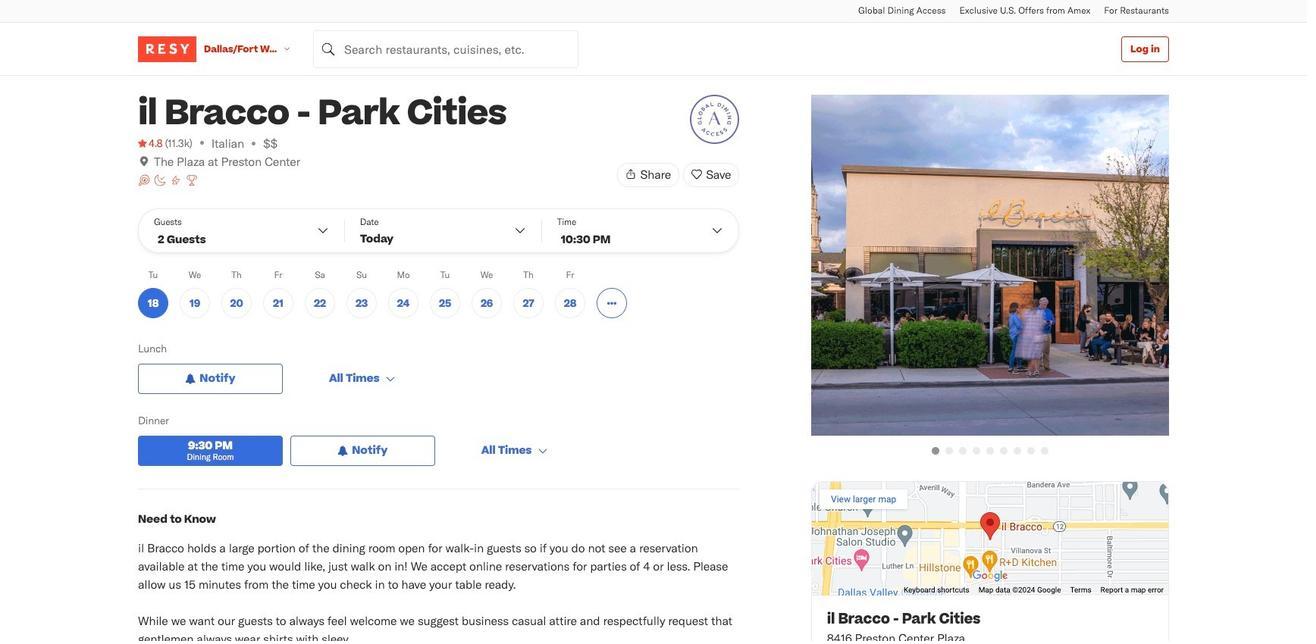 Task type: describe. For each thing, give the bounding box(es) containing it.
4.8 out of 5 stars image
[[138, 136, 163, 151]]



Task type: locate. For each thing, give the bounding box(es) containing it.
Search restaurants, cuisines, etc. text field
[[313, 30, 579, 68]]

None field
[[313, 30, 579, 68]]



